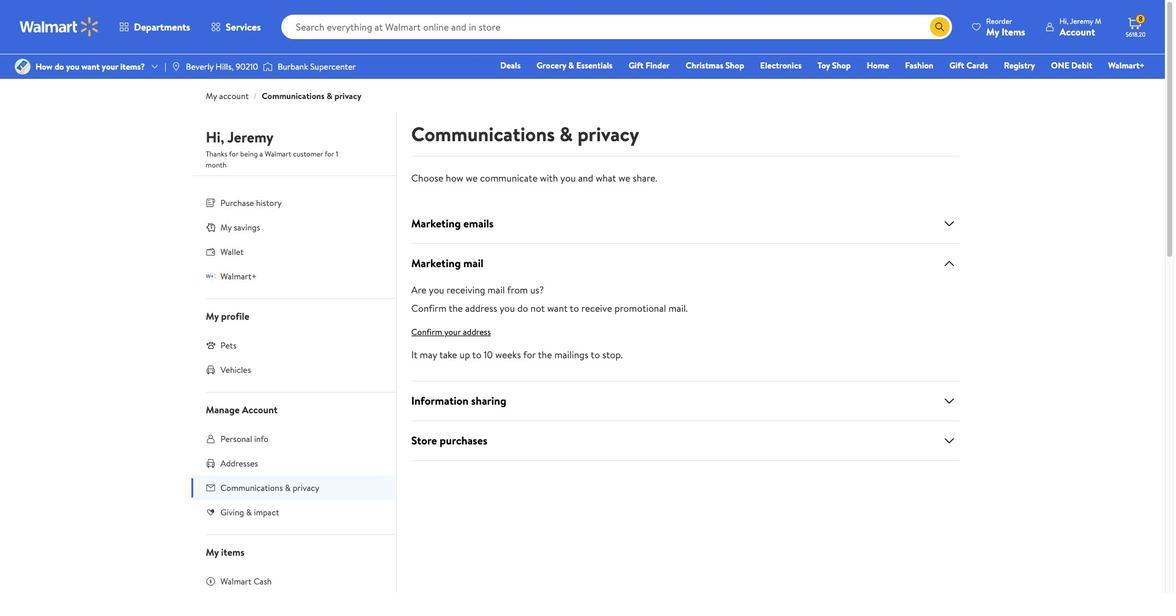 Task type: locate. For each thing, give the bounding box(es) containing it.
communications & privacy up impact
[[220, 482, 319, 494]]

2 shop from the left
[[832, 59, 851, 72]]

jeremy
[[1070, 16, 1093, 26], [227, 127, 274, 147]]

1 vertical spatial address
[[463, 326, 491, 338]]

we
[[466, 171, 478, 185], [619, 171, 630, 185]]

 image
[[15, 59, 31, 75]]

1 horizontal spatial privacy
[[335, 90, 362, 102]]

0 vertical spatial your
[[102, 61, 118, 73]]

10
[[484, 348, 493, 361]]

items?
[[120, 61, 145, 73]]

1 vertical spatial account
[[242, 403, 278, 416]]

reorder
[[986, 16, 1012, 26]]

the down receiving
[[449, 301, 463, 315]]

do left not
[[517, 301, 528, 315]]

0 horizontal spatial shop
[[725, 59, 744, 72]]

2 marketing from the top
[[411, 256, 461, 271]]

your
[[102, 61, 118, 73], [444, 326, 461, 338]]

0 vertical spatial walmart+ link
[[1103, 59, 1150, 72]]

thanks
[[206, 149, 227, 159]]

2 horizontal spatial for
[[523, 348, 536, 361]]

0 vertical spatial communications & privacy link
[[262, 90, 362, 102]]

0 horizontal spatial walmart+ link
[[191, 264, 396, 289]]

0 horizontal spatial we
[[466, 171, 478, 185]]

address down receiving
[[465, 301, 497, 315]]

0 horizontal spatial walmart
[[220, 575, 252, 588]]

my inside 'reorder my items'
[[986, 25, 999, 38]]

weeks
[[495, 348, 521, 361]]

0 horizontal spatial mail
[[463, 256, 483, 271]]

2 confirm from the top
[[411, 326, 442, 338]]

my left savings
[[220, 221, 232, 234]]

items
[[221, 545, 245, 559]]

cards
[[966, 59, 988, 72]]

the left mailings on the bottom
[[538, 348, 552, 361]]

to left 10
[[472, 348, 481, 361]]

confirm
[[411, 301, 447, 315], [411, 326, 442, 338]]

1 horizontal spatial gift
[[949, 59, 964, 72]]

1 horizontal spatial do
[[517, 301, 528, 315]]

privacy up what
[[578, 120, 639, 147]]

2 vertical spatial icon image
[[206, 340, 216, 350]]

1 vertical spatial your
[[444, 326, 461, 338]]

1 vertical spatial walmart
[[220, 575, 252, 588]]

communications & privacy link
[[262, 90, 362, 102], [191, 476, 396, 500]]

for left being
[[229, 149, 238, 159]]

privacy down "supercenter"
[[335, 90, 362, 102]]

2 we from the left
[[619, 171, 630, 185]]

walmart+ down wallet
[[220, 270, 257, 283]]

0 vertical spatial confirm
[[411, 301, 447, 315]]

walmart+ link down $618.20
[[1103, 59, 1150, 72]]

marketing up marketing mail at the left
[[411, 216, 461, 231]]

hi, inside hi, jeremy m account
[[1060, 16, 1069, 26]]

fashion link
[[900, 59, 939, 72]]

walmart+ down $618.20
[[1108, 59, 1145, 72]]

account up debit
[[1060, 25, 1095, 38]]

walmart right a
[[265, 149, 291, 159]]

& up the giving & impact link
[[285, 482, 291, 494]]

walmart cash
[[220, 575, 272, 588]]

receiving
[[447, 283, 485, 297]]

0 horizontal spatial hi,
[[206, 127, 224, 147]]

3 icon image from the top
[[206, 340, 216, 350]]

do inside 'are you receiving mail from us? confirm the address you do not want to receive promotional mail.'
[[517, 301, 528, 315]]

1 horizontal spatial mail
[[488, 283, 505, 297]]

hills,
[[216, 61, 234, 73]]

0 vertical spatial jeremy
[[1070, 16, 1093, 26]]

do
[[55, 61, 64, 73], [517, 301, 528, 315]]

address up 10
[[463, 326, 491, 338]]

walmart+
[[1108, 59, 1145, 72], [220, 270, 257, 283]]

marketing up "are"
[[411, 256, 461, 271]]

your up take
[[444, 326, 461, 338]]

jeremy inside hi, jeremy m account
[[1070, 16, 1093, 26]]

icon image for pets
[[206, 340, 216, 350]]

1 vertical spatial communications & privacy link
[[191, 476, 396, 500]]

the
[[449, 301, 463, 315], [538, 348, 552, 361]]

0 horizontal spatial  image
[[171, 62, 181, 72]]

0 vertical spatial account
[[1060, 25, 1095, 38]]

1 vertical spatial confirm
[[411, 326, 442, 338]]

0 vertical spatial icon image
[[206, 222, 216, 232]]

gift for gift finder
[[629, 59, 644, 72]]

mail up receiving
[[463, 256, 483, 271]]

shop for christmas shop
[[725, 59, 744, 72]]

1 vertical spatial walmart+ link
[[191, 264, 396, 289]]

us?
[[530, 283, 544, 297]]

0 vertical spatial hi,
[[1060, 16, 1069, 26]]

1 horizontal spatial to
[[570, 301, 579, 315]]

we right what
[[619, 171, 630, 185]]

for left "1" on the left top
[[325, 149, 334, 159]]

to left stop.
[[591, 348, 600, 361]]

want right not
[[547, 301, 568, 315]]

0 horizontal spatial communications & privacy
[[220, 482, 319, 494]]

2 vertical spatial privacy
[[293, 482, 319, 494]]

jeremy left m
[[1070, 16, 1093, 26]]

you left and
[[560, 171, 576, 185]]

registry link
[[998, 59, 1041, 72]]

0 horizontal spatial want
[[81, 61, 100, 73]]

icon image left my savings
[[206, 222, 216, 232]]

how
[[35, 61, 52, 73]]

0 vertical spatial communications
[[262, 90, 325, 102]]

communicate
[[480, 171, 538, 185]]

jeremy inside hi, jeremy thanks for being a walmart customer for 1 month
[[227, 127, 274, 147]]

2 gift from the left
[[949, 59, 964, 72]]

one debit
[[1051, 59, 1092, 72]]

confirm inside 'are you receiving mail from us? confirm the address you do not want to receive promotional mail.'
[[411, 301, 447, 315]]

marketing
[[411, 216, 461, 231], [411, 256, 461, 271]]

confirm down "are"
[[411, 301, 447, 315]]

1 horizontal spatial hi,
[[1060, 16, 1069, 26]]

0 vertical spatial walmart
[[265, 149, 291, 159]]

for
[[229, 149, 238, 159], [325, 149, 334, 159], [523, 348, 536, 361]]

1 confirm from the top
[[411, 301, 447, 315]]

hi,
[[1060, 16, 1069, 26], [206, 127, 224, 147]]

my left items
[[986, 25, 999, 38]]

2 icon image from the top
[[206, 271, 216, 281]]

1 horizontal spatial we
[[619, 171, 630, 185]]

are
[[411, 283, 427, 297]]

1 vertical spatial hi,
[[206, 127, 224, 147]]

communications & privacy up choose how we communicate with you and what we share. at top
[[411, 120, 639, 147]]

hi, inside hi, jeremy thanks for being a walmart customer for 1 month
[[206, 127, 224, 147]]

walmart+ link down my savings link on the left top of the page
[[191, 264, 396, 289]]

&
[[568, 59, 574, 72], [327, 90, 332, 102], [560, 120, 573, 147], [285, 482, 291, 494], [246, 506, 252, 519]]

gift left finder
[[629, 59, 644, 72]]

icon image inside my savings link
[[206, 222, 216, 232]]

mail
[[463, 256, 483, 271], [488, 283, 505, 297]]

addresses
[[220, 457, 258, 470]]

mail left from
[[488, 283, 505, 297]]

privacy up the giving & impact link
[[293, 482, 319, 494]]

hi, left m
[[1060, 16, 1069, 26]]

m
[[1095, 16, 1101, 26]]

how do you want your items?
[[35, 61, 145, 73]]

1 gift from the left
[[629, 59, 644, 72]]

marketing mail image
[[942, 256, 957, 271]]

2 horizontal spatial to
[[591, 348, 600, 361]]

to
[[570, 301, 579, 315], [472, 348, 481, 361], [591, 348, 600, 361]]

toy
[[818, 59, 830, 72]]

0 vertical spatial address
[[465, 301, 497, 315]]

 image right 90210
[[263, 61, 273, 73]]

my account / communications & privacy
[[206, 90, 362, 102]]

communications down burbank at the left of page
[[262, 90, 325, 102]]

1 vertical spatial communications & privacy
[[220, 482, 319, 494]]

0 vertical spatial want
[[81, 61, 100, 73]]

walmart left cash
[[220, 575, 252, 588]]

|
[[165, 61, 166, 73]]

you
[[66, 61, 79, 73], [560, 171, 576, 185], [429, 283, 444, 297], [500, 301, 515, 315]]

we right how
[[466, 171, 478, 185]]

1 horizontal spatial want
[[547, 301, 568, 315]]

it
[[411, 348, 418, 361]]

hi, up thanks
[[206, 127, 224, 147]]

Walmart Site-Wide search field
[[281, 15, 952, 39]]

toy shop link
[[812, 59, 856, 72]]

beverly hills, 90210
[[186, 61, 258, 73]]

1 horizontal spatial account
[[1060, 25, 1095, 38]]

one
[[1051, 59, 1069, 72]]

0 horizontal spatial jeremy
[[227, 127, 274, 147]]

0 horizontal spatial privacy
[[293, 482, 319, 494]]

1 vertical spatial marketing
[[411, 256, 461, 271]]

0 vertical spatial communications & privacy
[[411, 120, 639, 147]]

1 horizontal spatial shop
[[832, 59, 851, 72]]

icon image left pets
[[206, 340, 216, 350]]

services
[[226, 20, 261, 34]]

1 vertical spatial want
[[547, 301, 568, 315]]

marketing for marketing emails
[[411, 216, 461, 231]]

icon image inside pets link
[[206, 340, 216, 350]]

0 horizontal spatial to
[[472, 348, 481, 361]]

receive
[[581, 301, 612, 315]]

1 marketing from the top
[[411, 216, 461, 231]]

1 vertical spatial mail
[[488, 283, 505, 297]]

hi, jeremy link
[[206, 127, 274, 152]]

my left items in the bottom of the page
[[206, 545, 219, 559]]

0 vertical spatial walmart+
[[1108, 59, 1145, 72]]

to left receive
[[570, 301, 579, 315]]

want left "items?"
[[81, 61, 100, 73]]

1 shop from the left
[[725, 59, 744, 72]]

1 horizontal spatial walmart
[[265, 149, 291, 159]]

icon image
[[206, 222, 216, 232], [206, 271, 216, 281], [206, 340, 216, 350]]

1 horizontal spatial your
[[444, 326, 461, 338]]

savings
[[234, 221, 260, 234]]

shop right toy
[[832, 59, 851, 72]]

jeremy up being
[[227, 127, 274, 147]]

walmart
[[265, 149, 291, 159], [220, 575, 252, 588]]

vehicles
[[220, 364, 251, 376]]

purchase
[[220, 197, 254, 209]]

search icon image
[[935, 22, 945, 32]]

gift left cards
[[949, 59, 964, 72]]

the inside 'are you receiving mail from us? confirm the address you do not want to receive promotional mail.'
[[449, 301, 463, 315]]

 image
[[263, 61, 273, 73], [171, 62, 181, 72]]

icon image inside walmart+ 'link'
[[206, 271, 216, 281]]

history
[[256, 197, 282, 209]]

my account link
[[206, 90, 249, 102]]

address inside 'are you receiving mail from us? confirm the address you do not want to receive promotional mail.'
[[465, 301, 497, 315]]

my
[[986, 25, 999, 38], [206, 90, 217, 102], [220, 221, 232, 234], [206, 309, 219, 323], [206, 545, 219, 559]]

0 horizontal spatial account
[[242, 403, 278, 416]]

1 vertical spatial icon image
[[206, 271, 216, 281]]

store purchases
[[411, 433, 487, 448]]

0 horizontal spatial gift
[[629, 59, 644, 72]]

communications & privacy link up impact
[[191, 476, 396, 500]]

1 horizontal spatial communications & privacy
[[411, 120, 639, 147]]

0 vertical spatial privacy
[[335, 90, 362, 102]]

purchase history link
[[191, 191, 396, 215]]

shop
[[725, 59, 744, 72], [832, 59, 851, 72]]

& right grocery
[[568, 59, 574, 72]]

0 vertical spatial the
[[449, 301, 463, 315]]

personal info
[[220, 433, 269, 445]]

1 vertical spatial do
[[517, 301, 528, 315]]

deals link
[[495, 59, 526, 72]]

walmart image
[[20, 17, 99, 37]]

1 icon image from the top
[[206, 222, 216, 232]]

my left "profile"
[[206, 309, 219, 323]]

choose how we communicate with you and what we share.
[[411, 171, 657, 185]]

communications & privacy link down "burbank supercenter"
[[262, 90, 362, 102]]

my for my items
[[206, 545, 219, 559]]

purchases
[[440, 433, 487, 448]]

 image for burbank supercenter
[[263, 61, 273, 73]]

hi, for account
[[1060, 16, 1069, 26]]

account up info on the bottom left of page
[[242, 403, 278, 416]]

to inside 'are you receiving mail from us? confirm the address you do not want to receive promotional mail.'
[[570, 301, 579, 315]]

giving & impact
[[220, 506, 279, 519]]

1 horizontal spatial walmart+
[[1108, 59, 1145, 72]]

shop right christmas
[[725, 59, 744, 72]]

1 horizontal spatial  image
[[263, 61, 273, 73]]

customer
[[293, 149, 323, 159]]

my left account
[[206, 90, 217, 102]]

essentials
[[576, 59, 613, 72]]

icon image up my profile
[[206, 271, 216, 281]]

1 vertical spatial walmart+
[[220, 270, 257, 283]]

confirm up may
[[411, 326, 442, 338]]

1 vertical spatial privacy
[[578, 120, 639, 147]]

walmart inside hi, jeremy thanks for being a walmart customer for 1 month
[[265, 149, 291, 159]]

0 vertical spatial marketing
[[411, 216, 461, 231]]

 image right |
[[171, 62, 181, 72]]

0 horizontal spatial do
[[55, 61, 64, 73]]

1 horizontal spatial jeremy
[[1070, 16, 1093, 26]]

1 vertical spatial the
[[538, 348, 552, 361]]

reorder my items
[[986, 16, 1025, 38]]

1 vertical spatial jeremy
[[227, 127, 274, 147]]

gift finder
[[629, 59, 670, 72]]

0 horizontal spatial the
[[449, 301, 463, 315]]

communications up giving & impact
[[220, 482, 283, 494]]

for right weeks
[[523, 348, 536, 361]]

your left "items?"
[[102, 61, 118, 73]]

do right how
[[55, 61, 64, 73]]

communications up communicate
[[411, 120, 555, 147]]

home
[[867, 59, 889, 72]]



Task type: vqa. For each thing, say whether or not it's contained in the screenshot.
Account
yes



Task type: describe. For each thing, give the bounding box(es) containing it.
from
[[507, 283, 528, 297]]

hi, for thanks for being a walmart customer for 1 month
[[206, 127, 224, 147]]

marketing emails image
[[942, 216, 957, 231]]

services button
[[201, 12, 271, 42]]

fashion
[[905, 59, 934, 72]]

marketing for marketing mail
[[411, 256, 461, 271]]

christmas shop link
[[680, 59, 750, 72]]

burbank supercenter
[[278, 61, 356, 73]]

manage account
[[206, 403, 278, 416]]

gift cards
[[949, 59, 988, 72]]

1
[[336, 149, 338, 159]]

wallet link
[[191, 240, 396, 264]]

1 horizontal spatial for
[[325, 149, 334, 159]]

shop for toy shop
[[832, 59, 851, 72]]

gift finder link
[[623, 59, 675, 72]]

may
[[420, 348, 437, 361]]

information
[[411, 393, 469, 408]]

1 horizontal spatial walmart+ link
[[1103, 59, 1150, 72]]

burbank
[[278, 61, 308, 73]]

my items
[[206, 545, 245, 559]]

vehicles link
[[191, 358, 396, 382]]

toy shop
[[818, 59, 851, 72]]

my for my savings
[[220, 221, 232, 234]]

jeremy for for
[[227, 127, 274, 147]]

2 horizontal spatial privacy
[[578, 120, 639, 147]]

christmas
[[686, 59, 723, 72]]

icon image for walmart+
[[206, 271, 216, 281]]

icon image for my savings
[[206, 222, 216, 232]]

how
[[446, 171, 463, 185]]

grocery & essentials
[[537, 59, 613, 72]]

0 vertical spatial do
[[55, 61, 64, 73]]

1 vertical spatial communications
[[411, 120, 555, 147]]

$618.20
[[1126, 30, 1146, 39]]

gift cards link
[[944, 59, 994, 72]]

up
[[460, 348, 470, 361]]

walmart cash link
[[191, 569, 396, 593]]

christmas shop
[[686, 59, 744, 72]]

wallet
[[220, 246, 244, 258]]

jeremy for account
[[1070, 16, 1093, 26]]

personal info link
[[191, 427, 396, 451]]

profile
[[221, 309, 249, 323]]

you right how
[[66, 61, 79, 73]]

hi, jeremy thanks for being a walmart customer for 1 month
[[206, 127, 338, 170]]

finder
[[646, 59, 670, 72]]

giving & impact link
[[191, 500, 396, 525]]

my savings
[[220, 221, 260, 234]]

0 vertical spatial mail
[[463, 256, 483, 271]]

personal
[[220, 433, 252, 445]]

electronics
[[760, 59, 802, 72]]

my for my account / communications & privacy
[[206, 90, 217, 102]]

1 horizontal spatial the
[[538, 348, 552, 361]]

info
[[254, 433, 269, 445]]

store
[[411, 433, 437, 448]]

choose
[[411, 171, 444, 185]]

& down "supercenter"
[[327, 90, 332, 102]]

account
[[219, 90, 249, 102]]

walmart inside 'link'
[[220, 575, 252, 588]]

promotional
[[615, 301, 666, 315]]

sharing
[[471, 393, 506, 408]]

month
[[206, 160, 227, 170]]

a
[[259, 149, 263, 159]]

addresses link
[[191, 451, 396, 476]]

hi, jeremy m account
[[1060, 16, 1101, 38]]

want inside 'are you receiving mail from us? confirm the address you do not want to receive promotional mail.'
[[547, 301, 568, 315]]

items
[[1002, 25, 1025, 38]]

0 horizontal spatial for
[[229, 149, 238, 159]]

you right "are"
[[429, 283, 444, 297]]

confirm your address button
[[411, 326, 491, 338]]

& right giving
[[246, 506, 252, 519]]

0 horizontal spatial walmart+
[[220, 270, 257, 283]]

manage
[[206, 403, 240, 416]]

 image for beverly hills, 90210
[[171, 62, 181, 72]]

departments button
[[109, 12, 201, 42]]

electronics link
[[755, 59, 807, 72]]

you down from
[[500, 301, 515, 315]]

departments
[[134, 20, 190, 34]]

information sharing image
[[942, 394, 957, 408]]

giving
[[220, 506, 244, 519]]

my savings link
[[191, 215, 396, 240]]

store purchases image
[[942, 434, 957, 448]]

are you receiving mail from us? confirm the address you do not want to receive promotional mail.
[[411, 283, 688, 315]]

pets link
[[191, 333, 396, 358]]

pets
[[220, 339, 237, 352]]

1 we from the left
[[466, 171, 478, 185]]

0 horizontal spatial your
[[102, 61, 118, 73]]

debit
[[1071, 59, 1092, 72]]

being
[[240, 149, 258, 159]]

& up choose how we communicate with you and what we share. at top
[[560, 120, 573, 147]]

share.
[[633, 171, 657, 185]]

Search search field
[[281, 15, 952, 39]]

mail.
[[669, 301, 688, 315]]

marketing emails
[[411, 216, 494, 231]]

gift for gift cards
[[949, 59, 964, 72]]

information sharing
[[411, 393, 506, 408]]

2 vertical spatial communications
[[220, 482, 283, 494]]

mail inside 'are you receiving mail from us? confirm the address you do not want to receive promotional mail.'
[[488, 283, 505, 297]]

what
[[596, 171, 616, 185]]

purchase history
[[220, 197, 282, 209]]

my profile
[[206, 309, 249, 323]]

it may take up to 10 weeks for the mailings to stop.
[[411, 348, 623, 361]]

8
[[1139, 14, 1143, 24]]

/
[[254, 90, 257, 102]]

supercenter
[[310, 61, 356, 73]]

account inside hi, jeremy m account
[[1060, 25, 1095, 38]]

90210
[[236, 61, 258, 73]]

marketing mail
[[411, 256, 483, 271]]

my for my profile
[[206, 309, 219, 323]]

grocery
[[537, 59, 566, 72]]



